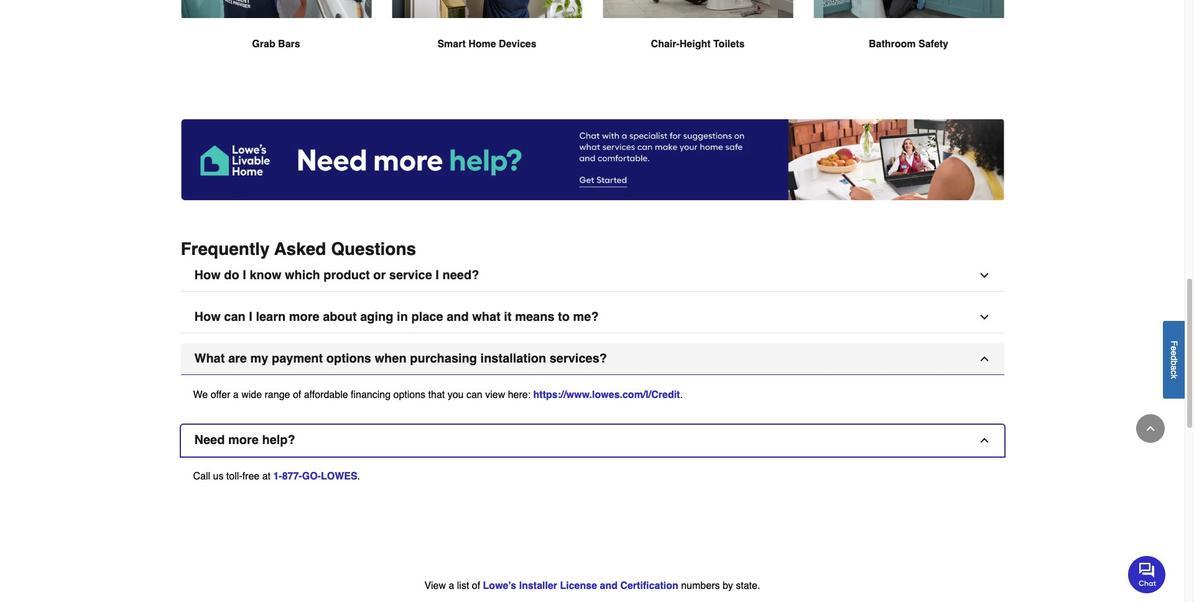 Task type: vqa. For each thing, say whether or not it's contained in the screenshot.
Fingerprint
no



Task type: describe. For each thing, give the bounding box(es) containing it.
0 horizontal spatial .
[[358, 471, 360, 482]]

installer
[[519, 581, 558, 592]]

a lowe's independent service provider installing a grab bar in a shower. image
[[181, 0, 372, 18]]

us
[[213, 471, 224, 482]]

lowes
[[321, 471, 358, 482]]

frequently asked questions
[[181, 239, 416, 259]]

safety
[[919, 39, 949, 50]]

i for about
[[249, 310, 253, 324]]

2 horizontal spatial i
[[436, 268, 439, 282]]

877-
[[282, 471, 302, 482]]

are
[[228, 352, 247, 366]]

a lowe's independent service provider installing a smart home device by a home's front door. image
[[392, 0, 583, 18]]

chat with a specialist for suggestions on what services can make your home safe and comfortable. image
[[181, 119, 1005, 200]]

affordable
[[304, 389, 348, 401]]

here:
[[508, 389, 531, 401]]

grab bars link
[[181, 0, 372, 82]]

can inside button
[[224, 310, 246, 324]]

chair-
[[651, 39, 680, 50]]

a lowe's independent service provider installing a chair-height toilet. image
[[603, 0, 794, 18]]

how for how can i learn more about aging in place and what it means to me?
[[194, 310, 221, 324]]

toll-
[[226, 471, 242, 482]]

call
[[193, 471, 210, 482]]

more inside how can i learn more about aging in place and what it means to me? button
[[289, 310, 320, 324]]

wide
[[242, 389, 262, 401]]

1-
[[273, 471, 282, 482]]

offer
[[211, 389, 230, 401]]

what
[[472, 310, 501, 324]]

bathroom
[[869, 39, 916, 50]]

we offer a wide range of affordable financing options that you can view here: https://www.lowes.com/l/credit .
[[193, 389, 683, 401]]

asked
[[274, 239, 326, 259]]

height
[[680, 39, 711, 50]]

how do i know which product or service i need?
[[194, 268, 479, 282]]

need?
[[443, 268, 479, 282]]

that
[[428, 389, 445, 401]]

toilets
[[714, 39, 745, 50]]

list
[[457, 581, 469, 592]]

1 horizontal spatial a
[[449, 581, 454, 592]]

lowe's installer license and certification link
[[483, 581, 679, 592]]

what
[[194, 352, 225, 366]]

how for how do i know which product or service i need?
[[194, 268, 221, 282]]

chevron down image
[[978, 311, 991, 324]]

devices
[[499, 39, 537, 50]]

help?
[[262, 433, 295, 447]]

need more help?
[[194, 433, 295, 447]]

need more help? button
[[181, 425, 1005, 457]]

what are my payment options when purchasing installation services?
[[194, 352, 607, 366]]

https://www.lowes.com/l/credit
[[534, 389, 680, 401]]

payment
[[272, 352, 323, 366]]

view
[[425, 581, 446, 592]]

call us toll-free at 1-877-go-lowes .
[[193, 471, 360, 482]]

k
[[1170, 374, 1180, 379]]

how do i know which product or service i need? button
[[181, 260, 1005, 292]]

view a list of lowe's installer license and certification numbers by state.
[[425, 581, 761, 592]]

i for product
[[243, 268, 246, 282]]

chat invite button image
[[1129, 555, 1167, 593]]

service
[[389, 268, 432, 282]]

you
[[448, 389, 464, 401]]

c
[[1170, 370, 1180, 374]]

we
[[193, 389, 208, 401]]

0 vertical spatial of
[[293, 389, 301, 401]]

1 horizontal spatial of
[[472, 581, 480, 592]]

1 e from the top
[[1170, 346, 1180, 351]]

in
[[397, 310, 408, 324]]

grab bars
[[252, 39, 300, 50]]

license
[[560, 581, 597, 592]]

1 vertical spatial options
[[394, 389, 426, 401]]

installation
[[481, 352, 546, 366]]

grab
[[252, 39, 275, 50]]

how can i learn more about aging in place and what it means to me? button
[[181, 302, 1005, 333]]

do
[[224, 268, 239, 282]]

d
[[1170, 356, 1180, 360]]

chevron up image for what are my payment options when purchasing installation services?
[[978, 353, 991, 365]]

options inside button
[[327, 352, 371, 366]]



Task type: locate. For each thing, give the bounding box(es) containing it.
it
[[504, 310, 512, 324]]

frequently
[[181, 239, 270, 259]]

chevron up image
[[978, 353, 991, 365], [1145, 423, 1157, 435], [978, 434, 991, 447]]

of right range
[[293, 389, 301, 401]]

f e e d b a c k
[[1170, 341, 1180, 379]]

bars
[[278, 39, 300, 50]]

chair-height toilets
[[651, 39, 745, 50]]

e up b
[[1170, 351, 1180, 356]]

numbers
[[681, 581, 720, 592]]

0 vertical spatial how
[[194, 268, 221, 282]]

a right 'offer'
[[233, 389, 239, 401]]

2 horizontal spatial a
[[1170, 365, 1180, 370]]

options left that
[[394, 389, 426, 401]]

0 horizontal spatial options
[[327, 352, 371, 366]]

1 horizontal spatial options
[[394, 389, 426, 401]]

means
[[515, 310, 555, 324]]

chevron up image inside the scroll to top "element"
[[1145, 423, 1157, 435]]

smart home devices link
[[392, 0, 583, 82]]

a
[[1170, 365, 1180, 370], [233, 389, 239, 401], [449, 581, 454, 592]]

.
[[680, 389, 683, 401], [358, 471, 360, 482]]

1-877-go-lowes link
[[273, 471, 358, 482]]

0 vertical spatial can
[[224, 310, 246, 324]]

about
[[323, 310, 357, 324]]

1 vertical spatial more
[[228, 433, 259, 447]]

view
[[485, 389, 505, 401]]

0 horizontal spatial i
[[243, 268, 246, 282]]

1 vertical spatial can
[[467, 389, 483, 401]]

what are my payment options when purchasing installation services? button
[[181, 343, 1005, 375]]

chevron up image inside need more help? button
[[978, 434, 991, 447]]

product
[[324, 268, 370, 282]]

and
[[447, 310, 469, 324], [600, 581, 618, 592]]

0 vertical spatial a
[[1170, 365, 1180, 370]]

smart home devices
[[438, 39, 537, 50]]

questions
[[331, 239, 416, 259]]

2 e from the top
[[1170, 351, 1180, 356]]

1 horizontal spatial can
[[467, 389, 483, 401]]

i left learn
[[249, 310, 253, 324]]

me?
[[573, 310, 599, 324]]

1 vertical spatial .
[[358, 471, 360, 482]]

f e e d b a c k button
[[1164, 321, 1185, 399]]

free
[[242, 471, 260, 482]]

more right learn
[[289, 310, 320, 324]]

a up k
[[1170, 365, 1180, 370]]

chair-height toilets link
[[603, 0, 794, 82]]

which
[[285, 268, 320, 282]]

a lowe's independent service provider installing a grab bar to a toilet. image
[[814, 0, 1005, 18]]

1 how from the top
[[194, 268, 221, 282]]

smart
[[438, 39, 466, 50]]

how left do
[[194, 268, 221, 282]]

0 vertical spatial more
[[289, 310, 320, 324]]

0 vertical spatial and
[[447, 310, 469, 324]]

0 horizontal spatial of
[[293, 389, 301, 401]]

i left need? on the top of the page
[[436, 268, 439, 282]]

of right list
[[472, 581, 480, 592]]

2 vertical spatial a
[[449, 581, 454, 592]]

more
[[289, 310, 320, 324], [228, 433, 259, 447]]

more inside need more help? button
[[228, 433, 259, 447]]

1 vertical spatial and
[[600, 581, 618, 592]]

options left when
[[327, 352, 371, 366]]

https://www.lowes.com/l/credit link
[[534, 389, 680, 401]]

f
[[1170, 341, 1180, 346]]

how can i learn more about aging in place and what it means to me?
[[194, 310, 599, 324]]

purchasing
[[410, 352, 477, 366]]

a inside button
[[1170, 365, 1180, 370]]

1 horizontal spatial i
[[249, 310, 253, 324]]

i right do
[[243, 268, 246, 282]]

of
[[293, 389, 301, 401], [472, 581, 480, 592]]

0 horizontal spatial can
[[224, 310, 246, 324]]

can
[[224, 310, 246, 324], [467, 389, 483, 401]]

certification
[[621, 581, 679, 592]]

state.
[[736, 581, 761, 592]]

1 vertical spatial how
[[194, 310, 221, 324]]

aging
[[360, 310, 394, 324]]

and inside button
[[447, 310, 469, 324]]

i
[[243, 268, 246, 282], [436, 268, 439, 282], [249, 310, 253, 324]]

2 how from the top
[[194, 310, 221, 324]]

my
[[250, 352, 268, 366]]

can right you
[[467, 389, 483, 401]]

home
[[469, 39, 496, 50]]

at
[[262, 471, 271, 482]]

to
[[558, 310, 570, 324]]

place
[[412, 310, 443, 324]]

chevron up image for need more help?
[[978, 434, 991, 447]]

0 horizontal spatial and
[[447, 310, 469, 324]]

1 vertical spatial of
[[472, 581, 480, 592]]

and left what
[[447, 310, 469, 324]]

a left list
[[449, 581, 454, 592]]

bathroom safety link
[[814, 0, 1005, 82]]

0 vertical spatial options
[[327, 352, 371, 366]]

how up what
[[194, 310, 221, 324]]

scroll to top element
[[1137, 414, 1165, 443]]

1 horizontal spatial and
[[600, 581, 618, 592]]

range
[[265, 389, 290, 401]]

know
[[250, 268, 282, 282]]

how
[[194, 268, 221, 282], [194, 310, 221, 324]]

and right license
[[600, 581, 618, 592]]

need
[[194, 433, 225, 447]]

learn
[[256, 310, 286, 324]]

chevron up image inside what are my payment options when purchasing installation services? button
[[978, 353, 991, 365]]

1 horizontal spatial more
[[289, 310, 320, 324]]

bathroom safety
[[869, 39, 949, 50]]

e up d
[[1170, 346, 1180, 351]]

more right need
[[228, 433, 259, 447]]

e
[[1170, 346, 1180, 351], [1170, 351, 1180, 356]]

b
[[1170, 360, 1180, 365]]

1 horizontal spatial .
[[680, 389, 683, 401]]

services?
[[550, 352, 607, 366]]

when
[[375, 352, 407, 366]]

lowe's
[[483, 581, 517, 592]]

financing
[[351, 389, 391, 401]]

go-
[[302, 471, 321, 482]]

0 vertical spatial .
[[680, 389, 683, 401]]

0 horizontal spatial more
[[228, 433, 259, 447]]

by
[[723, 581, 734, 592]]

1 vertical spatial a
[[233, 389, 239, 401]]

options
[[327, 352, 371, 366], [394, 389, 426, 401]]

chevron down image
[[978, 269, 991, 282]]

0 horizontal spatial a
[[233, 389, 239, 401]]

or
[[374, 268, 386, 282]]

can left learn
[[224, 310, 246, 324]]



